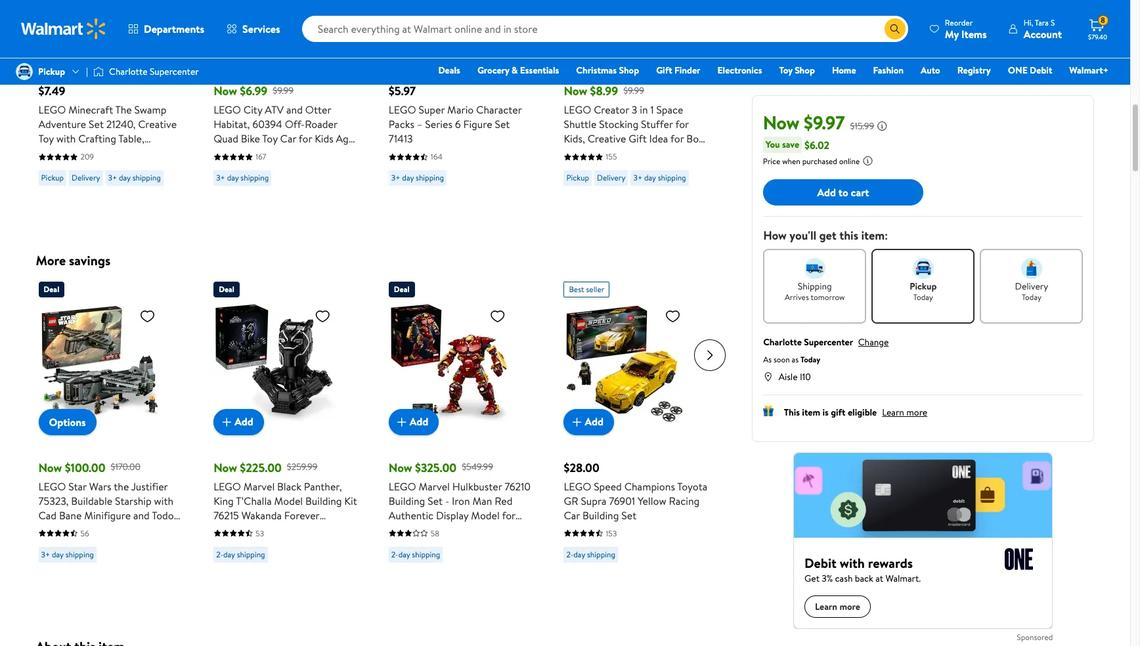 Task type: describe. For each thing, give the bounding box(es) containing it.
idea
[[649, 131, 668, 146]]

shipping down 167
[[241, 172, 269, 183]]

astronaut
[[597, 175, 643, 189]]

hulkbuster
[[452, 479, 502, 494]]

gifting made easy image
[[763, 406, 774, 416]]

marvel for $325.00
[[419, 479, 450, 494]]

2- for now $325.00
[[391, 549, 398, 560]]

item
[[803, 406, 821, 419]]

day right astronaut
[[644, 172, 656, 183]]

you'll
[[790, 227, 817, 244]]

atv
[[265, 102, 284, 117]]

starship
[[115, 494, 152, 508]]

155
[[606, 151, 617, 162]]

3+ day shipping down the plus,
[[216, 172, 269, 183]]

delivery today
[[1015, 280, 1049, 303]]

now for now $225.00 $259.99 lego marvel black panther, king t'challa model building kit 76215 wakanda forever memorabilia
[[214, 459, 237, 476]]

deals link
[[432, 63, 466, 78]]

price when purchased online
[[763, 156, 860, 167]]

$9.99 for $8.99
[[623, 84, 644, 97]]

and inside now $6.99 $9.99 lego city atv and otter habitat, 60394 off-roader quad bike toy car for kids age 5 plus, animal playset with wildlife figures, learning to build nature set
[[286, 102, 303, 117]]

panther,
[[304, 479, 342, 494]]

71413
[[389, 131, 413, 146]]

to inside button
[[839, 185, 849, 200]]

shipping down 56
[[65, 549, 94, 560]]

kids inside now $6.99 $9.99 lego city atv and otter habitat, 60394 off-roader quad bike toy car for kids age 5 plus, animal playset with wildlife figures, learning to build nature set
[[315, 131, 334, 146]]

add to cart image
[[394, 37, 410, 53]]

t'challa
[[236, 494, 272, 508]]

grocery & essentials
[[477, 64, 559, 77]]

table,
[[118, 131, 144, 146]]

creator
[[594, 102, 629, 117]]

savings
[[69, 251, 111, 269]]

$79.40
[[1088, 32, 1107, 41]]

christmas shop link
[[570, 63, 645, 78]]

packs
[[389, 117, 414, 131]]

53
[[256, 528, 264, 539]]

essentials
[[520, 64, 559, 77]]

animal
[[245, 146, 277, 160]]

grocery
[[477, 64, 509, 77]]

-
[[445, 494, 449, 508]]

3+ down 360
[[41, 549, 50, 560]]

or
[[677, 175, 686, 189]]

star
[[68, 479, 87, 494]]

add button up $325.00
[[389, 409, 439, 435]]

racing
[[669, 494, 700, 508]]

and inside now $100.00 $170.00 lego star wars the justifier 75323, buildable starship with cad bane minifigure and todo 360 droid
[[133, 508, 150, 523]]

for inside now $6.99 $9.99 lego city atv and otter habitat, 60394 off-roader quad bike toy car for kids age 5 plus, animal playset with wildlife figures, learning to build nature set
[[299, 131, 312, 146]]

5
[[214, 146, 219, 160]]

city
[[244, 102, 262, 117]]

with inside now $100.00 $170.00 lego star wars the justifier 75323, buildable starship with cad bane minifigure and todo 360 droid
[[154, 494, 174, 508]]

add to favorites list, lego speed champions toyota gr supra 76901 yellow racing car building set image
[[665, 308, 681, 324]]

options for options link to the left
[[49, 415, 86, 429]]

auto
[[921, 64, 940, 77]]

shipping arrives tomorrow
[[785, 280, 845, 303]]

stocking inside "$7.49 lego minecraft the swamp adventure set 21240, creative toy with crafting table, mangrove tree and alex figure, great stocking stuffer for kids"
[[67, 160, 106, 175]]

plus,
[[222, 146, 243, 160]]

now for now $8.99 $9.99 lego creator 3 in 1 space shuttle stocking stuffer for kids, creative gift idea for boys and girls ages 6 , build and rebuild this space shuttle toy into an astronaut figure or a spaceship, 31134
[[564, 83, 587, 99]]

walmart+
[[1070, 64, 1109, 77]]

aisle i10
[[779, 370, 811, 384]]

display
[[436, 508, 469, 523]]

rebuild
[[564, 160, 598, 175]]

toy right electronics link
[[779, 64, 793, 77]]

when
[[783, 156, 801, 167]]

now for now $6.99 $9.99 lego city atv and otter habitat, 60394 off-roader quad bike toy car for kids age 5 plus, animal playset with wildlife figures, learning to build nature set
[[214, 83, 237, 99]]

yellow
[[638, 494, 666, 508]]

now for now $9.97
[[763, 110, 800, 135]]

lego inside $28.00 lego speed champions toyota gr supra 76901 yellow racing car building set
[[564, 479, 591, 494]]

lego marvel black panther, king t'challa model building kit 76215 wakanda forever memorabilia image
[[214, 302, 336, 425]]

1 vertical spatial space
[[619, 160, 646, 175]]

kids inside "$7.49 lego minecraft the swamp adventure set 21240, creative toy with crafting table, mangrove tree and alex figure, great stocking stuffer for kids"
[[159, 160, 178, 175]]

set inside now $325.00 $549.99 lego marvel hulkbuster 76210 building set - iron man red authentic display model for adults
[[428, 494, 443, 508]]

charlotte supercenter change as soon as today
[[763, 336, 889, 365]]

add to cart image for $225.00
[[219, 414, 235, 430]]

car inside $28.00 lego speed champions toyota gr supra 76901 yellow racing car building set
[[564, 508, 580, 523]]

pickup up spaceship,
[[567, 172, 589, 183]]

day down adults
[[398, 549, 410, 560]]

1 horizontal spatial space
[[656, 102, 683, 117]]

walmart+ link
[[1064, 63, 1115, 78]]

charlotte for charlotte supercenter change as soon as today
[[763, 336, 802, 349]]

add for add button on top of $28.00
[[585, 415, 604, 429]]

product group containing $28.00
[[564, 276, 710, 568]]

$9.97
[[804, 110, 845, 135]]

3+ day shipping down ,
[[634, 172, 686, 183]]

this
[[784, 406, 800, 419]]

cart
[[851, 185, 869, 200]]

how
[[763, 227, 787, 244]]

6 inside now $8.99 $9.99 lego creator 3 in 1 space shuttle stocking stuffer for kids, creative gift idea for boys and girls ages 6 , build and rebuild this space shuttle toy into an astronaut figure or a spaceship, 31134
[[631, 146, 637, 160]]

–
[[417, 117, 423, 131]]

model inside now $325.00 $549.99 lego marvel hulkbuster 76210 building set - iron man red authentic display model for adults
[[471, 508, 500, 523]]

deal for now $325.00
[[394, 283, 410, 295]]

girls
[[583, 146, 604, 160]]

crafting
[[78, 131, 116, 146]]

add for add button above |
[[59, 38, 78, 52]]

$259.99
[[287, 461, 318, 474]]

services button
[[216, 13, 291, 45]]

lego inside "$7.49 lego minecraft the swamp adventure set 21240, creative toy with crafting table, mangrove tree and alex figure, great stocking stuffer for kids"
[[38, 102, 66, 117]]

now $325.00 $549.99 lego marvel hulkbuster 76210 building set - iron man red authentic display model for adults
[[389, 459, 531, 537]]

$5.97
[[389, 83, 416, 99]]

legal information image
[[863, 156, 874, 166]]

nature
[[239, 175, 271, 189]]

lego inside now $100.00 $170.00 lego star wars the justifier 75323, buildable starship with cad bane minifigure and todo 360 droid
[[38, 479, 66, 494]]

day down gr on the bottom of page
[[574, 549, 585, 560]]

pickup down intent image for pickup
[[910, 280, 937, 293]]

$7.49
[[38, 83, 65, 99]]

to inside now $6.99 $9.99 lego city atv and otter habitat, 60394 off-roader quad bike toy car for kids age 5 plus, animal playset with wildlife figures, learning to build nature set
[[330, 160, 340, 175]]

product group containing now $100.00
[[38, 276, 185, 568]]

arrives
[[785, 292, 809, 303]]

58
[[431, 528, 440, 539]]

toy inside now $8.99 $9.99 lego creator 3 in 1 space shuttle stocking stuffer for kids, creative gift idea for boys and girls ages 6 , build and rebuild this space shuttle toy into an astronaut figure or a spaceship, 31134
[[684, 160, 699, 175]]

delivery for $8.99
[[597, 172, 626, 183]]

christmas
[[576, 64, 617, 77]]

lego inside $5.97 lego super mario character packs – series 6 figure set 71413
[[389, 102, 416, 117]]

marvel for $225.00
[[244, 479, 275, 494]]

1
[[651, 102, 654, 117]]

creative inside "$7.49 lego minecraft the swamp adventure set 21240, creative toy with crafting table, mangrove tree and alex figure, great stocking stuffer for kids"
[[138, 117, 177, 131]]

a
[[689, 175, 694, 189]]

$8.99
[[590, 83, 618, 99]]

one debit
[[1008, 64, 1053, 77]]

$7.49 lego minecraft the swamp adventure set 21240, creative toy with crafting table, mangrove tree and alex figure, great stocking stuffer for kids
[[38, 83, 181, 175]]

and right idea
[[670, 146, 686, 160]]

intent image for delivery image
[[1021, 258, 1042, 279]]

adventure
[[38, 117, 86, 131]]

3+ day shipping down "alex"
[[108, 172, 161, 183]]

2-day shipping for now $225.00
[[216, 549, 265, 560]]

lego minecraft the swamp adventure set 21240, creative toy with crafting table, mangrove tree and alex figure, great stocking stuffer for kids image
[[38, 0, 161, 48]]

stocking inside now $8.99 $9.99 lego creator 3 in 1 space shuttle stocking stuffer for kids, creative gift idea for boys and girls ages 6 , build and rebuild this space shuttle toy into an astronaut figure or a spaceship, 31134
[[599, 117, 639, 131]]

fashion link
[[867, 63, 910, 78]]

$28.00 lego speed champions toyota gr supra 76901 yellow racing car building set
[[564, 459, 708, 523]]

and left girls
[[564, 146, 580, 160]]

product group containing now $325.00
[[389, 276, 535, 568]]

pickup up the $7.49
[[38, 65, 65, 78]]

add for add button above 'deals' link
[[410, 38, 429, 52]]

best
[[569, 283, 584, 295]]

item:
[[861, 227, 888, 244]]

for inside "$7.49 lego minecraft the swamp adventure set 21240, creative toy with crafting table, mangrove tree and alex figure, great stocking stuffer for kids"
[[143, 160, 157, 175]]

figure inside $5.97 lego super mario character packs – series 6 figure set 71413
[[463, 117, 492, 131]]

options for the right options link
[[224, 38, 261, 53]]

items
[[962, 27, 987, 41]]

gift finder
[[656, 64, 701, 77]]

2-day shipping for now $325.00
[[391, 549, 440, 560]]

add button up christmas
[[564, 32, 614, 58]]

3 2- from the left
[[567, 549, 574, 560]]

add to cart image for $325.00
[[394, 414, 410, 430]]

add down purchased
[[817, 185, 836, 200]]

set inside $5.97 lego super mario character packs – series 6 figure set 71413
[[495, 117, 510, 131]]

tara
[[1035, 17, 1049, 28]]

76901
[[609, 494, 635, 508]]

auto link
[[915, 63, 946, 78]]

debit
[[1030, 64, 1053, 77]]

electronics link
[[712, 63, 768, 78]]

lego inside now $8.99 $9.99 lego creator 3 in 1 space shuttle stocking stuffer for kids, creative gift idea for boys and girls ages 6 , build and rebuild this space shuttle toy into an astronaut figure or a spaceship, 31134
[[564, 102, 591, 117]]

$170.00
[[111, 461, 140, 474]]

now $225.00 $259.99 lego marvel black panther, king t'challa model building kit 76215 wakanda forever memorabilia
[[214, 459, 357, 537]]

tomorrow
[[811, 292, 845, 303]]

kit
[[344, 494, 357, 508]]

registry link
[[952, 63, 997, 78]]

otter
[[305, 102, 331, 117]]

day down '71413'
[[402, 172, 414, 183]]

shipping down 53
[[237, 549, 265, 560]]

man
[[473, 494, 492, 508]]

justifier
[[131, 479, 168, 494]]

walmart image
[[21, 18, 106, 39]]

shop for toy shop
[[795, 64, 815, 77]]

reorder
[[945, 17, 973, 28]]

0 horizontal spatial options link
[[38, 409, 96, 435]]

3+ up 31134
[[634, 172, 642, 183]]

3+ day shipping down 164
[[391, 172, 444, 183]]

3+ down '71413'
[[391, 172, 400, 183]]

add for add button above $225.00 at the bottom
[[235, 415, 253, 429]]



Task type: locate. For each thing, give the bounding box(es) containing it.
options link up $100.00
[[38, 409, 96, 435]]

0 horizontal spatial this
[[600, 160, 617, 175]]

building up adults
[[389, 494, 425, 508]]

2- for now $225.00
[[216, 549, 223, 560]]

0 horizontal spatial $9.99
[[273, 84, 294, 97]]

shipping down 164
[[416, 172, 444, 183]]

0 horizontal spatial build
[[214, 175, 236, 189]]

spaceship,
[[564, 189, 611, 204]]

$225.00
[[240, 459, 282, 476]]

the
[[114, 479, 129, 494]]

2 shop from the left
[[795, 64, 815, 77]]

now for now $100.00 $170.00 lego star wars the justifier 75323, buildable starship with cad bane minifigure and todo 360 droid
[[38, 459, 62, 476]]

2- down "memorabilia"
[[216, 549, 223, 560]]

today down intent image for pickup
[[914, 292, 933, 303]]

delivery down the 155
[[597, 172, 626, 183]]

price
[[763, 156, 781, 167]]

stuffer inside now $8.99 $9.99 lego creator 3 in 1 space shuttle stocking stuffer for kids, creative gift idea for boys and girls ages 6 , build and rebuild this space shuttle toy into an astronaut figure or a spaceship, 31134
[[641, 117, 673, 131]]

$325.00
[[415, 459, 457, 476]]

product group containing $5.97
[[389, 0, 535, 191]]

set right the mario
[[495, 117, 510, 131]]

3+ down crafting
[[108, 172, 117, 183]]

0 vertical spatial build
[[645, 146, 667, 160]]

1 horizontal spatial figure
[[645, 175, 674, 189]]

building inside now $225.00 $259.99 lego marvel black panther, king t'challa model building kit 76215 wakanda forever memorabilia
[[305, 494, 342, 508]]

set inside $28.00 lego speed champions toyota gr supra 76901 yellow racing car building set
[[622, 508, 637, 523]]

 image
[[93, 65, 104, 78]]

eligible
[[848, 406, 877, 419]]

0 horizontal spatial supercenter
[[150, 65, 199, 78]]

1 vertical spatial figure
[[645, 175, 674, 189]]

set inside "$7.49 lego minecraft the swamp adventure set 21240, creative toy with crafting table, mangrove tree and alex figure, great stocking stuffer for kids"
[[89, 117, 104, 131]]

build
[[645, 146, 667, 160], [214, 175, 236, 189]]

sponsored
[[1017, 632, 1053, 643]]

gift left idea
[[629, 131, 647, 146]]

1 horizontal spatial delivery
[[597, 172, 626, 183]]

lego down $28.00
[[564, 479, 591, 494]]

kids left age
[[315, 131, 334, 146]]

supercenter inside the charlotte supercenter change as soon as today
[[804, 336, 853, 349]]

toy inside "$7.49 lego minecraft the swamp adventure set 21240, creative toy with crafting table, mangrove tree and alex figure, great stocking stuffer for kids"
[[38, 131, 54, 146]]

habitat,
[[214, 117, 250, 131]]

1 horizontal spatial deal
[[219, 283, 234, 295]]

stuffer inside "$7.49 lego minecraft the swamp adventure set 21240, creative toy with crafting table, mangrove tree and alex figure, great stocking stuffer for kids"
[[109, 160, 141, 175]]

0 horizontal spatial shuttle
[[564, 117, 597, 131]]

car inside now $6.99 $9.99 lego city atv and otter habitat, 60394 off-roader quad bike toy car for kids age 5 plus, animal playset with wildlife figures, learning to build nature set
[[280, 131, 296, 146]]

charlotte for charlotte supercenter
[[109, 65, 148, 78]]

shuttle up girls
[[564, 117, 597, 131]]

2-day shipping down "memorabilia"
[[216, 549, 265, 560]]

finder
[[675, 64, 701, 77]]

0 horizontal spatial car
[[280, 131, 296, 146]]

75323,
[[38, 494, 69, 508]]

marvel down $225.00 at the bottom
[[244, 479, 275, 494]]

$6.02
[[805, 138, 830, 152]]

add to favorites list, lego marvel hulkbuster 76210 building set - iron man red authentic display model for adults image
[[490, 308, 506, 324]]

1 vertical spatial stuffer
[[109, 160, 141, 175]]

this inside now $8.99 $9.99 lego creator 3 in 1 space shuttle stocking stuffer for kids, creative gift idea for boys and girls ages 6 , build and rebuild this space shuttle toy into an astronaut figure or a spaceship, 31134
[[600, 160, 617, 175]]

delivery down 209
[[72, 172, 100, 183]]

now up you
[[763, 110, 800, 135]]

and right the tree at left
[[108, 146, 125, 160]]

marvel inside now $325.00 $549.99 lego marvel hulkbuster 76210 building set - iron man red authentic display model for adults
[[419, 479, 450, 494]]

lego city atv and otter habitat, 60394 off-roader quad bike toy car for kids age 5 plus, animal playset with wildlife figures, learning to build nature set image
[[214, 0, 336, 48]]

0 vertical spatial space
[[656, 102, 683, 117]]

$9.99
[[273, 84, 294, 97], [623, 84, 644, 97]]

1 horizontal spatial this
[[840, 227, 859, 244]]

stuffer down table,
[[109, 160, 141, 175]]

6 left ,
[[631, 146, 637, 160]]

1 vertical spatial supercenter
[[804, 336, 853, 349]]

3 deal from the left
[[394, 283, 410, 295]]

shipping down 58
[[412, 549, 440, 560]]

1 2-day shipping from the left
[[216, 549, 265, 560]]

my
[[945, 27, 959, 41]]

set left yellow
[[622, 508, 637, 523]]

1 horizontal spatial kids
[[315, 131, 334, 146]]

0 vertical spatial stocking
[[599, 117, 639, 131]]

and inside "$7.49 lego minecraft the swamp adventure set 21240, creative toy with crafting table, mangrove tree and alex figure, great stocking stuffer for kids"
[[108, 146, 125, 160]]

Walmart Site-Wide search field
[[302, 16, 908, 42]]

marvel down $325.00
[[419, 479, 450, 494]]

3+ day shipping down droid
[[41, 549, 94, 560]]

now inside now $6.99 $9.99 lego city atv and otter habitat, 60394 off-roader quad bike toy car for kids age 5 plus, animal playset with wildlife figures, learning to build nature set
[[214, 83, 237, 99]]

add to cart image
[[44, 37, 59, 53], [569, 37, 585, 53], [219, 414, 235, 430], [394, 414, 410, 430], [569, 414, 585, 430]]

0 vertical spatial charlotte
[[109, 65, 148, 78]]

today inside "delivery today"
[[1022, 292, 1042, 303]]

0 horizontal spatial stuffer
[[109, 160, 141, 175]]

pickup down mangrove
[[41, 172, 64, 183]]

day down 360
[[52, 549, 64, 560]]

now up 75323,
[[38, 459, 62, 476]]

droid
[[59, 523, 84, 537]]

1 horizontal spatial car
[[564, 508, 580, 523]]

with right 'starship'
[[154, 494, 174, 508]]

1 horizontal spatial 2-
[[391, 549, 398, 560]]

0 horizontal spatial to
[[330, 160, 340, 175]]

model
[[274, 494, 303, 508], [471, 508, 500, 523]]

1 vertical spatial options
[[49, 415, 86, 429]]

more
[[36, 251, 66, 269]]

speed
[[594, 479, 622, 494]]

figure,
[[150, 146, 181, 160]]

departments
[[144, 22, 204, 36]]

now left $8.99
[[564, 83, 587, 99]]

shipping down 153
[[587, 549, 615, 560]]

0 horizontal spatial space
[[619, 160, 646, 175]]

seller
[[586, 283, 605, 295]]

set right nature
[[273, 175, 288, 189]]

0 horizontal spatial with
[[56, 131, 76, 146]]

$9.99 inside now $8.99 $9.99 lego creator 3 in 1 space shuttle stocking stuffer for kids, creative gift idea for boys and girls ages 6 , build and rebuild this space shuttle toy into an astronaut figure or a spaceship, 31134
[[623, 84, 644, 97]]

and
[[286, 102, 303, 117], [108, 146, 125, 160], [564, 146, 580, 160], [670, 146, 686, 160], [133, 508, 150, 523]]

to right learning
[[330, 160, 340, 175]]

charlotte
[[109, 65, 148, 78], [763, 336, 802, 349]]

shop
[[619, 64, 639, 77], [795, 64, 815, 77]]

 image
[[16, 63, 33, 80]]

today inside pickup today
[[914, 292, 933, 303]]

0 horizontal spatial building
[[305, 494, 342, 508]]

0 horizontal spatial shop
[[619, 64, 639, 77]]

1 deal from the left
[[44, 283, 59, 295]]

1 horizontal spatial to
[[839, 185, 849, 200]]

iron
[[452, 494, 470, 508]]

super
[[419, 102, 445, 117]]

153
[[606, 528, 617, 539]]

building inside now $325.00 $549.99 lego marvel hulkbuster 76210 building set - iron man red authentic display model for adults
[[389, 494, 425, 508]]

lego up kids,
[[564, 102, 591, 117]]

1 2- from the left
[[216, 549, 223, 560]]

to left cart
[[839, 185, 849, 200]]

76210
[[505, 479, 531, 494]]

1 vertical spatial this
[[840, 227, 859, 244]]

intent image for shipping image
[[804, 258, 825, 279]]

kids,
[[564, 131, 585, 146]]

0 horizontal spatial charlotte
[[109, 65, 148, 78]]

series
[[425, 117, 453, 131]]

lego creator 3 in 1 space shuttle stocking stuffer for kids, creative gift idea for boys and girls ages 6 , build and rebuild this space shuttle toy into an astronaut figure or a spaceship, 31134 image
[[564, 0, 686, 48]]

toy shop link
[[773, 63, 821, 78]]

today
[[914, 292, 933, 303], [1022, 292, 1042, 303], [801, 354, 821, 365]]

1 vertical spatial 6
[[631, 146, 637, 160]]

stuffer right 3
[[641, 117, 673, 131]]

1 vertical spatial stocking
[[67, 160, 106, 175]]

add up $325.00
[[410, 415, 429, 429]]

minecraft
[[68, 102, 113, 117]]

1 vertical spatial shuttle
[[649, 160, 681, 175]]

more
[[907, 406, 928, 419]]

2 horizontal spatial deal
[[394, 283, 410, 295]]

playset
[[279, 146, 312, 160]]

lego down the $7.49
[[38, 102, 66, 117]]

0 horizontal spatial deal
[[44, 283, 59, 295]]

0 horizontal spatial gift
[[629, 131, 647, 146]]

1 vertical spatial to
[[839, 185, 849, 200]]

1 horizontal spatial supercenter
[[804, 336, 853, 349]]

2 horizontal spatial 2-day shipping
[[567, 549, 615, 560]]

online
[[840, 156, 860, 167]]

services
[[242, 22, 280, 36]]

|
[[86, 65, 88, 78]]

more savings
[[36, 251, 111, 269]]

one
[[1008, 64, 1028, 77]]

account
[[1024, 27, 1062, 41]]

add to favorites list, lego marvel black panther, king t'challa model building kit 76215 wakanda forever memorabilia image
[[315, 308, 331, 324]]

model inside now $225.00 $259.99 lego marvel black panther, king t'challa model building kit 76215 wakanda forever memorabilia
[[274, 494, 303, 508]]

now up the king
[[214, 459, 237, 476]]

0 horizontal spatial today
[[801, 354, 821, 365]]

1 horizontal spatial creative
[[588, 131, 626, 146]]

2- down adults
[[391, 549, 398, 560]]

gr
[[564, 494, 578, 508]]

2-day shipping down adults
[[391, 549, 440, 560]]

add for add button above christmas
[[585, 38, 604, 52]]

1 horizontal spatial 6
[[631, 146, 637, 160]]

add button up |
[[38, 32, 89, 58]]

get
[[819, 227, 837, 244]]

gift finder link
[[650, 63, 706, 78]]

building
[[305, 494, 342, 508], [389, 494, 425, 508], [583, 508, 619, 523]]

2 $9.99 from the left
[[623, 84, 644, 97]]

1 horizontal spatial options
[[224, 38, 261, 53]]

$15.99
[[851, 120, 875, 133]]

0 vertical spatial shuttle
[[564, 117, 597, 131]]

i10
[[800, 370, 811, 384]]

day down "alex"
[[119, 172, 131, 183]]

1 horizontal spatial model
[[471, 508, 500, 523]]

Search search field
[[302, 16, 908, 42]]

31134
[[614, 189, 638, 204]]

add up $225.00 at the bottom
[[235, 415, 253, 429]]

0 vertical spatial gift
[[656, 64, 672, 77]]

figure inside now $8.99 $9.99 lego creator 3 in 1 space shuttle stocking stuffer for kids, creative gift idea for boys and girls ages 6 , build and rebuild this space shuttle toy into an astronaut figure or a spaceship, 31134
[[645, 175, 674, 189]]

quad
[[214, 131, 238, 146]]

0 vertical spatial options
[[224, 38, 261, 53]]

1 vertical spatial car
[[564, 508, 580, 523]]

0 vertical spatial options link
[[214, 32, 272, 58]]

8 $79.40
[[1088, 15, 1107, 41]]

gift
[[656, 64, 672, 77], [629, 131, 647, 146]]

build left nature
[[214, 175, 236, 189]]

1 vertical spatial build
[[214, 175, 236, 189]]

charlotte up soon
[[763, 336, 802, 349]]

space right the '1'
[[656, 102, 683, 117]]

today for delivery
[[1022, 292, 1042, 303]]

set inside now $6.99 $9.99 lego city atv and otter habitat, 60394 off-roader quad bike toy car for kids age 5 plus, animal playset with wildlife figures, learning to build nature set
[[273, 175, 288, 189]]

2-day shipping down 153
[[567, 549, 615, 560]]

now inside now $225.00 $259.99 lego marvel black panther, king t'challa model building kit 76215 wakanda forever memorabilia
[[214, 459, 237, 476]]

0 vertical spatial figure
[[463, 117, 492, 131]]

now $9.97
[[763, 110, 845, 135]]

1 horizontal spatial stuffer
[[641, 117, 673, 131]]

1 vertical spatial charlotte
[[763, 336, 802, 349]]

set left -
[[428, 494, 443, 508]]

with inside "$7.49 lego minecraft the swamp adventure set 21240, creative toy with crafting table, mangrove tree and alex figure, great stocking stuffer for kids"
[[56, 131, 76, 146]]

options up $100.00
[[49, 415, 86, 429]]

3+ down 5
[[216, 172, 225, 183]]

day down the plus,
[[227, 172, 239, 183]]

you save $6.02
[[766, 138, 830, 152]]

learn more button
[[883, 406, 928, 419]]

delivery for lego
[[72, 172, 100, 183]]

shop right christmas
[[619, 64, 639, 77]]

model right iron
[[471, 508, 500, 523]]

set left 21240,
[[89, 117, 104, 131]]

building up 153
[[583, 508, 619, 523]]

1 horizontal spatial options link
[[214, 32, 272, 58]]

1 marvel from the left
[[244, 479, 275, 494]]

supercenter for charlotte supercenter
[[150, 65, 199, 78]]

alex
[[127, 146, 147, 160]]

1 horizontal spatial charlotte
[[763, 336, 802, 349]]

hi, tara s account
[[1024, 17, 1062, 41]]

now inside now $8.99 $9.99 lego creator 3 in 1 space shuttle stocking stuffer for kids, creative gift idea for boys and girls ages 6 , build and rebuild this space shuttle toy into an astronaut figure or a spaceship, 31134
[[564, 83, 587, 99]]

lego up authentic
[[389, 479, 416, 494]]

add to favorites list, lego star wars the justifier 75323, buildable starship with cad bane minifigure and todo 360 droid image
[[140, 308, 155, 324]]

departments button
[[117, 13, 216, 45]]

lego left star
[[38, 479, 66, 494]]

stocking
[[599, 117, 639, 131], [67, 160, 106, 175]]

this right an
[[600, 160, 617, 175]]

1 horizontal spatial stocking
[[599, 117, 639, 131]]

0 horizontal spatial options
[[49, 415, 86, 429]]

1 vertical spatial gift
[[629, 131, 647, 146]]

charlotte up the
[[109, 65, 148, 78]]

lego down '$5.97'
[[389, 102, 416, 117]]

0 vertical spatial stuffer
[[641, 117, 673, 131]]

1 $9.99 from the left
[[273, 84, 294, 97]]

stocking up ages
[[599, 117, 639, 131]]

lego super mario character packs – series 6 figure set 71413 image
[[389, 0, 511, 48]]

add up christmas
[[585, 38, 604, 52]]

0 vertical spatial to
[[330, 160, 340, 175]]

1 horizontal spatial marvel
[[419, 479, 450, 494]]

intent image for pickup image
[[913, 258, 934, 279]]

21240,
[[106, 117, 136, 131]]

gift
[[831, 406, 846, 419]]

toy inside now $6.99 $9.99 lego city atv and otter habitat, 60394 off-roader quad bike toy car for kids age 5 plus, animal playset with wildlife figures, learning to build nature set
[[262, 131, 278, 146]]

today inside the charlotte supercenter change as soon as today
[[801, 354, 821, 365]]

now $100.00 $170.00 lego star wars the justifier 75323, buildable starship with cad bane minifigure and todo 360 droid
[[38, 459, 174, 537]]

0 horizontal spatial kids
[[159, 160, 178, 175]]

2 horizontal spatial with
[[314, 146, 334, 160]]

0 horizontal spatial figure
[[463, 117, 492, 131]]

shipping down "alex"
[[132, 172, 161, 183]]

bane
[[59, 508, 82, 523]]

add button up $225.00 at the bottom
[[214, 409, 264, 435]]

2 marvel from the left
[[419, 479, 450, 494]]

electronics
[[718, 64, 762, 77]]

product group containing now $8.99
[[564, 0, 710, 204]]

0 horizontal spatial creative
[[138, 117, 177, 131]]

2 horizontal spatial delivery
[[1015, 280, 1049, 293]]

2 2-day shipping from the left
[[391, 549, 440, 560]]

1 horizontal spatial today
[[914, 292, 933, 303]]

kids right "alex"
[[159, 160, 178, 175]]

add button up $28.00
[[564, 409, 614, 435]]

deal for now $100.00
[[44, 283, 59, 295]]

marvel
[[244, 479, 275, 494], [419, 479, 450, 494]]

today right 'as' at the bottom right of page
[[801, 354, 821, 365]]

build right ,
[[645, 146, 667, 160]]

1 horizontal spatial $9.99
[[623, 84, 644, 97]]

product group containing now $6.99
[[214, 0, 360, 191]]

learn more about strikethrough prices image
[[877, 121, 888, 131]]

$9.99 inside now $6.99 $9.99 lego city atv and otter habitat, 60394 off-roader quad bike toy car for kids age 5 plus, animal playset with wildlife figures, learning to build nature set
[[273, 84, 294, 97]]

now inside now $325.00 $549.99 lego marvel hulkbuster 76210 building set - iron man red authentic display model for adults
[[389, 459, 412, 476]]

supercenter down departments
[[150, 65, 199, 78]]

now for now $325.00 $549.99 lego marvel hulkbuster 76210 building set - iron man red authentic display model for adults
[[389, 459, 412, 476]]

supercenter up 'i10'
[[804, 336, 853, 349]]

now $8.99 $9.99 lego creator 3 in 1 space shuttle stocking stuffer for kids, creative gift idea for boys and girls ages 6 , build and rebuild this space shuttle toy into an astronaut figure or a spaceship, 31134
[[564, 83, 708, 204]]

0 horizontal spatial marvel
[[244, 479, 275, 494]]

figure left or
[[645, 175, 674, 189]]

hi,
[[1024, 17, 1033, 28]]

lego speed champions toyota gr supra 76901 yellow racing car building set image
[[564, 302, 686, 425]]

supercenter for charlotte supercenter change as soon as today
[[804, 336, 853, 349]]

day down "memorabilia"
[[223, 549, 235, 560]]

now inside now $100.00 $170.00 lego star wars the justifier 75323, buildable starship with cad bane minifigure and todo 360 droid
[[38, 459, 62, 476]]

product group containing now $225.00
[[214, 276, 360, 568]]

2 horizontal spatial 2-
[[567, 549, 574, 560]]

lego inside now $225.00 $259.99 lego marvel black panther, king t'challa model building kit 76215 wakanda forever memorabilia
[[214, 479, 241, 494]]

deal for now $225.00
[[219, 283, 234, 295]]

$9.99 for $6.99
[[273, 84, 294, 97]]

6
[[455, 117, 461, 131], [631, 146, 637, 160]]

0 horizontal spatial delivery
[[72, 172, 100, 183]]

car left supra
[[564, 508, 580, 523]]

0 vertical spatial kids
[[315, 131, 334, 146]]

this right get
[[840, 227, 859, 244]]

next slide for more savings list image
[[694, 339, 726, 371]]

2 horizontal spatial today
[[1022, 292, 1042, 303]]

add up '$5.97'
[[410, 38, 429, 52]]

roader
[[305, 117, 337, 131]]

$5.97 lego super mario character packs – series 6 figure set 71413
[[389, 83, 522, 146]]

3 2-day shipping from the left
[[567, 549, 615, 560]]

0 horizontal spatial 2-
[[216, 549, 223, 560]]

learning
[[289, 160, 328, 175]]

age
[[336, 131, 354, 146]]

,
[[640, 146, 642, 160]]

0 vertical spatial car
[[280, 131, 296, 146]]

product group containing $7.49
[[38, 0, 185, 191]]

lego marvel hulkbuster 76210 building set - iron man red authentic display model for adults image
[[389, 302, 511, 425]]

kids
[[315, 131, 334, 146], [159, 160, 178, 175]]

0 vertical spatial this
[[600, 160, 617, 175]]

search icon image
[[890, 24, 900, 34]]

0 horizontal spatial 6
[[455, 117, 461, 131]]

product group
[[38, 0, 185, 191], [214, 0, 360, 191], [389, 0, 535, 191], [564, 0, 710, 204], [38, 276, 185, 568], [214, 276, 360, 568], [389, 276, 535, 568], [564, 276, 710, 568]]

for inside now $325.00 $549.99 lego marvel hulkbuster 76210 building set - iron man red authentic display model for adults
[[502, 508, 516, 523]]

gift inside now $8.99 $9.99 lego creator 3 in 1 space shuttle stocking stuffer for kids, creative gift idea for boys and girls ages 6 , build and rebuild this space shuttle toy into an astronaut figure or a spaceship, 31134
[[629, 131, 647, 146]]

and right atv
[[286, 102, 303, 117]]

$9.99 up atv
[[273, 84, 294, 97]]

add up $28.00
[[585, 415, 604, 429]]

building left the kit
[[305, 494, 342, 508]]

2 horizontal spatial building
[[583, 508, 619, 523]]

1 shop from the left
[[619, 64, 639, 77]]

home
[[832, 64, 856, 77]]

1 vertical spatial kids
[[159, 160, 178, 175]]

2 2- from the left
[[391, 549, 398, 560]]

1 horizontal spatial build
[[645, 146, 667, 160]]

lego star wars the justifier 75323, buildable starship with cad bane minifigure and todo 360 droid image
[[38, 302, 161, 425]]

add for add button over $325.00
[[410, 415, 429, 429]]

delivery down intent image for delivery
[[1015, 280, 1049, 293]]

0 vertical spatial supercenter
[[150, 65, 199, 78]]

1 horizontal spatial shuttle
[[649, 160, 681, 175]]

1 horizontal spatial shop
[[795, 64, 815, 77]]

2 deal from the left
[[219, 283, 234, 295]]

lego inside now $325.00 $549.99 lego marvel hulkbuster 76210 building set - iron man red authentic display model for adults
[[389, 479, 416, 494]]

change button
[[859, 336, 889, 349]]

mangrove
[[38, 146, 84, 160]]

creative inside now $8.99 $9.99 lego creator 3 in 1 space shuttle stocking stuffer for kids, creative gift idea for boys and girls ages 6 , build and rebuild this space shuttle toy into an astronaut figure or a spaceship, 31134
[[588, 131, 626, 146]]

build inside now $6.99 $9.99 lego city atv and otter habitat, 60394 off-roader quad bike toy car for kids age 5 plus, animal playset with wildlife figures, learning to build nature set
[[214, 175, 236, 189]]

deal
[[44, 283, 59, 295], [219, 283, 234, 295], [394, 283, 410, 295]]

shop for christmas shop
[[619, 64, 639, 77]]

lego up 76215
[[214, 479, 241, 494]]

add up the $7.49
[[59, 38, 78, 52]]

today for pickup
[[914, 292, 933, 303]]

shipping left a
[[658, 172, 686, 183]]

1 horizontal spatial gift
[[656, 64, 672, 77]]

reorder my items
[[945, 17, 987, 41]]

creative up "figure,"
[[138, 117, 177, 131]]

build inside now $8.99 $9.99 lego creator 3 in 1 space shuttle stocking stuffer for kids, creative gift idea for boys and girls ages 6 , build and rebuild this space shuttle toy into an astronaut figure or a spaceship, 31134
[[645, 146, 667, 160]]

1 horizontal spatial 2-day shipping
[[391, 549, 440, 560]]

1 vertical spatial options link
[[38, 409, 96, 435]]

marvel inside now $225.00 $259.99 lego marvel black panther, king t'challa model building kit 76215 wakanda forever memorabilia
[[244, 479, 275, 494]]

0 vertical spatial 6
[[455, 117, 461, 131]]

1 horizontal spatial building
[[389, 494, 425, 508]]

aisle
[[779, 370, 798, 384]]

with inside now $6.99 $9.99 lego city atv and otter habitat, 60394 off-roader quad bike toy car for kids age 5 plus, animal playset with wildlife figures, learning to build nature set
[[314, 146, 334, 160]]

figure right series at the top left of page
[[463, 117, 492, 131]]

add to cart image for lego
[[569, 414, 585, 430]]

0 horizontal spatial 2-day shipping
[[216, 549, 265, 560]]

shop inside "link"
[[619, 64, 639, 77]]

add button up 'deals' link
[[389, 32, 439, 58]]

0 horizontal spatial stocking
[[67, 160, 106, 175]]

now $6.99 $9.99 lego city atv and otter habitat, 60394 off-roader quad bike toy car for kids age 5 plus, animal playset with wildlife figures, learning to build nature set
[[214, 83, 354, 189]]

&
[[512, 64, 518, 77]]

6 inside $5.97 lego super mario character packs – series 6 figure set 71413
[[455, 117, 461, 131]]

lego left city
[[214, 102, 241, 117]]

1 horizontal spatial with
[[154, 494, 174, 508]]

building inside $28.00 lego speed champions toyota gr supra 76901 yellow racing car building set
[[583, 508, 619, 523]]

home link
[[826, 63, 862, 78]]

deals
[[438, 64, 460, 77]]

lego inside now $6.99 $9.99 lego city atv and otter habitat, 60394 off-roader quad bike toy car for kids age 5 plus, animal playset with wildlife figures, learning to build nature set
[[214, 102, 241, 117]]

charlotte inside the charlotte supercenter change as soon as today
[[763, 336, 802, 349]]

0 horizontal spatial model
[[274, 494, 303, 508]]

supercenter
[[150, 65, 199, 78], [804, 336, 853, 349]]



Task type: vqa. For each thing, say whether or not it's contained in the screenshot.
first the Verified Purchase from the left
no



